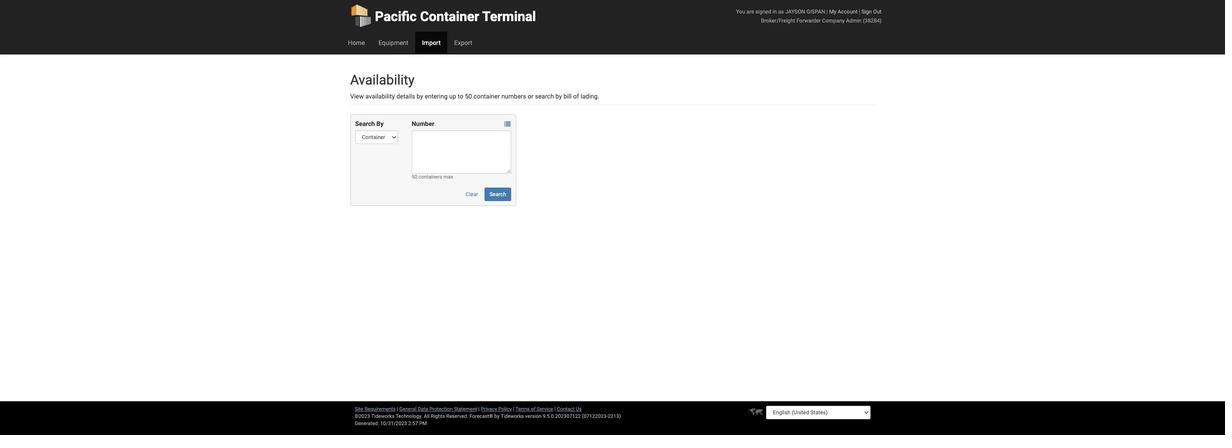 Task type: locate. For each thing, give the bounding box(es) containing it.
0 vertical spatial 50
[[465, 93, 472, 100]]

broker/freight
[[761, 18, 795, 24]]

2 horizontal spatial by
[[555, 93, 562, 100]]

search inside search button
[[490, 191, 506, 198]]

search right 'clear' button
[[490, 191, 506, 198]]

home
[[348, 39, 365, 46]]

us
[[576, 407, 582, 413]]

| left the general
[[397, 407, 398, 413]]

requirements
[[364, 407, 396, 413]]

1 horizontal spatial search
[[490, 191, 506, 198]]

by
[[376, 120, 384, 127]]

1 vertical spatial search
[[490, 191, 506, 198]]

1 vertical spatial 50
[[412, 174, 417, 180]]

export
[[454, 39, 472, 46]]

tideworks
[[501, 414, 524, 420]]

rights
[[431, 414, 445, 420]]

(38284)
[[863, 18, 882, 24]]

site requirements link
[[355, 407, 396, 413]]

terms
[[515, 407, 530, 413]]

| left my
[[826, 9, 828, 15]]

by right details
[[417, 93, 423, 100]]

search by
[[355, 120, 384, 127]]

technology.
[[396, 414, 423, 420]]

forecast®
[[470, 414, 493, 420]]

1 vertical spatial of
[[531, 407, 536, 413]]

protection
[[429, 407, 453, 413]]

50 right "to"
[[465, 93, 472, 100]]

pacific container terminal link
[[350, 0, 536, 32]]

export button
[[447, 32, 479, 54]]

of up the version
[[531, 407, 536, 413]]

| up 9.5.0.202307122
[[554, 407, 556, 413]]

admin
[[846, 18, 862, 24]]

general
[[399, 407, 416, 413]]

version
[[525, 414, 541, 420]]

0 horizontal spatial search
[[355, 120, 375, 127]]

|
[[826, 9, 828, 15], [859, 9, 860, 15], [397, 407, 398, 413], [478, 407, 480, 413], [513, 407, 514, 413], [554, 407, 556, 413]]

numbers
[[501, 93, 526, 100]]

view availability details by entering up to 50 container numbers or search by bill of lading.
[[350, 93, 599, 100]]

search left "by" at the left top of the page
[[355, 120, 375, 127]]

search button
[[485, 188, 511, 201]]

1 horizontal spatial 50
[[465, 93, 472, 100]]

1 horizontal spatial by
[[494, 414, 500, 420]]

of right the bill
[[573, 93, 579, 100]]

out
[[873, 9, 882, 15]]

by
[[417, 93, 423, 100], [555, 93, 562, 100], [494, 414, 500, 420]]

| left the sign
[[859, 9, 860, 15]]

max
[[443, 174, 453, 180]]

50
[[465, 93, 472, 100], [412, 174, 417, 180]]

forwarder
[[797, 18, 821, 24]]

site requirements | general data protection statement | privacy policy | terms of service | contact us ©2023 tideworks technology. all rights reserved. forecast® by tideworks version 9.5.0.202307122 (07122023-2213) generated: 10/31/2023 2:57 pm
[[355, 407, 621, 427]]

clear
[[466, 191, 478, 198]]

container
[[474, 93, 500, 100]]

of
[[573, 93, 579, 100], [531, 407, 536, 413]]

by down the 'privacy policy' link
[[494, 414, 500, 420]]

account
[[838, 9, 857, 15]]

are
[[747, 9, 754, 15]]

contact
[[557, 407, 575, 413]]

0 horizontal spatial 50
[[412, 174, 417, 180]]

0 vertical spatial search
[[355, 120, 375, 127]]

2213)
[[608, 414, 621, 420]]

by inside site requirements | general data protection statement | privacy policy | terms of service | contact us ©2023 tideworks technology. all rights reserved. forecast® by tideworks version 9.5.0.202307122 (07122023-2213) generated: 10/31/2023 2:57 pm
[[494, 414, 500, 420]]

jayson
[[785, 9, 805, 15]]

to
[[458, 93, 463, 100]]

by left the bill
[[555, 93, 562, 100]]

container
[[420, 9, 479, 24]]

service
[[537, 407, 553, 413]]

1 horizontal spatial of
[[573, 93, 579, 100]]

50 left containers at the top left
[[412, 174, 417, 180]]

you are signed in as jayson gispan | my account | sign out broker/freight forwarder company admin (38284)
[[736, 9, 882, 24]]

©2023 tideworks
[[355, 414, 394, 420]]

privacy policy link
[[481, 407, 512, 413]]

0 horizontal spatial of
[[531, 407, 536, 413]]

in
[[773, 9, 777, 15]]

search
[[355, 120, 375, 127], [490, 191, 506, 198]]



Task type: describe. For each thing, give the bounding box(es) containing it.
as
[[778, 9, 784, 15]]

50 containers max
[[412, 174, 453, 180]]

general data protection statement link
[[399, 407, 477, 413]]

view
[[350, 93, 364, 100]]

search for search by
[[355, 120, 375, 127]]

import button
[[415, 32, 447, 54]]

equipment button
[[372, 32, 415, 54]]

contact us link
[[557, 407, 582, 413]]

pacific
[[375, 9, 417, 24]]

bill
[[564, 93, 572, 100]]

signed
[[755, 9, 771, 15]]

| up tideworks
[[513, 407, 514, 413]]

privacy
[[481, 407, 497, 413]]

generated:
[[355, 421, 379, 427]]

pacific container terminal
[[375, 9, 536, 24]]

all
[[424, 414, 430, 420]]

of inside site requirements | general data protection statement | privacy policy | terms of service | contact us ©2023 tideworks technology. all rights reserved. forecast® by tideworks version 9.5.0.202307122 (07122023-2213) generated: 10/31/2023 2:57 pm
[[531, 407, 536, 413]]

policy
[[498, 407, 512, 413]]

containers
[[419, 174, 442, 180]]

sign out link
[[861, 9, 882, 15]]

site
[[355, 407, 363, 413]]

import
[[422, 39, 441, 46]]

search
[[535, 93, 554, 100]]

company
[[822, 18, 845, 24]]

equipment
[[378, 39, 408, 46]]

my account link
[[829, 9, 857, 15]]

clear button
[[461, 188, 483, 201]]

0 vertical spatial of
[[573, 93, 579, 100]]

10/31/2023
[[380, 421, 407, 427]]

pm
[[419, 421, 427, 427]]

availability
[[350, 72, 415, 88]]

you
[[736, 9, 745, 15]]

reserved.
[[446, 414, 468, 420]]

2:57
[[408, 421, 418, 427]]

gispan
[[807, 9, 825, 15]]

statement
[[454, 407, 477, 413]]

number
[[412, 120, 434, 127]]

home button
[[341, 32, 372, 54]]

details
[[396, 93, 415, 100]]

search for search
[[490, 191, 506, 198]]

sign
[[861, 9, 872, 15]]

Number text field
[[412, 131, 511, 174]]

up
[[449, 93, 456, 100]]

| up "forecast®"
[[478, 407, 480, 413]]

availability
[[365, 93, 395, 100]]

terms of service link
[[515, 407, 553, 413]]

data
[[418, 407, 428, 413]]

or
[[528, 93, 533, 100]]

terminal
[[482, 9, 536, 24]]

(07122023-
[[582, 414, 608, 420]]

entering
[[425, 93, 448, 100]]

my
[[829, 9, 836, 15]]

show list image
[[504, 121, 511, 128]]

lading.
[[581, 93, 599, 100]]

0 horizontal spatial by
[[417, 93, 423, 100]]

9.5.0.202307122
[[543, 414, 581, 420]]



Task type: vqa. For each thing, say whether or not it's contained in the screenshot.
Email or username Text Field
no



